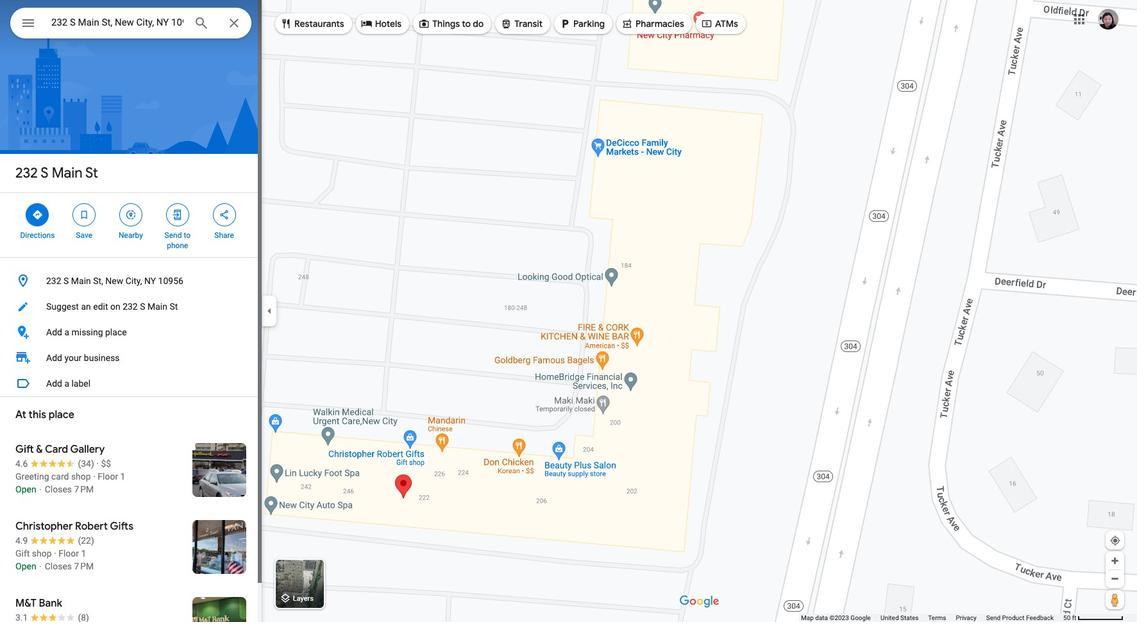 Task type: locate. For each thing, give the bounding box(es) containing it.
·
[[96, 459, 99, 469], [93, 471, 95, 482], [54, 548, 56, 559]]

to left do
[[462, 18, 471, 30]]

floor down "$$"
[[98, 471, 118, 482]]

christopher robert gifts
[[15, 520, 134, 533]]

business
[[84, 353, 120, 363]]

google maps element
[[0, 0, 1137, 622]]

· down 4.9 stars 22 reviews image
[[54, 548, 56, 559]]

1 ⋅ from the top
[[39, 484, 43, 495]]

main down ny
[[148, 301, 167, 312]]

232
[[15, 164, 38, 182], [46, 276, 61, 286], [123, 301, 138, 312]]

1 horizontal spatial shop
[[71, 471, 91, 482]]

gift & card gallery
[[15, 443, 105, 456]]

1 vertical spatial st
[[170, 301, 178, 312]]

1 vertical spatial shop
[[32, 548, 52, 559]]

main
[[52, 164, 82, 182], [71, 276, 91, 286], [148, 301, 167, 312]]

show street view coverage image
[[1106, 590, 1125, 609]]

0 vertical spatial shop
[[71, 471, 91, 482]]

0 horizontal spatial 1
[[81, 548, 86, 559]]

1 open from the top
[[15, 484, 36, 495]]

card
[[51, 471, 69, 482]]

gift inside gift shop · floor 1 open ⋅ closes 7 pm
[[15, 548, 30, 559]]

shop down (34)
[[71, 471, 91, 482]]

0 horizontal spatial shop
[[32, 548, 52, 559]]

0 vertical spatial place
[[105, 327, 127, 337]]

add down the suggest
[[46, 327, 62, 337]]

 transit
[[501, 17, 543, 31]]

⋅ inside gift shop · floor 1 open ⋅ closes 7 pm
[[39, 561, 43, 572]]

$$
[[101, 459, 111, 469]]

ft
[[1072, 615, 1077, 622]]

closes inside greeting card shop · floor 1 open ⋅ closes 7 pm
[[45, 484, 72, 495]]

2 add from the top
[[46, 353, 62, 363]]

christopher
[[15, 520, 73, 533]]

send left product
[[986, 615, 1001, 622]]

1 horizontal spatial send
[[986, 615, 1001, 622]]

2 gift from the top
[[15, 548, 30, 559]]

0 vertical spatial send
[[165, 231, 182, 240]]

232 inside suggest an edit on 232 s main st button
[[123, 301, 138, 312]]

closes inside gift shop · floor 1 open ⋅ closes 7 pm
[[45, 561, 72, 572]]

1 vertical spatial main
[[71, 276, 91, 286]]

0 horizontal spatial floor
[[59, 548, 79, 559]]

footer containing map data ©2023 google
[[801, 614, 1064, 622]]


[[78, 208, 90, 222]]

floor
[[98, 471, 118, 482], [59, 548, 79, 559]]

floor inside greeting card shop · floor 1 open ⋅ closes 7 pm
[[98, 471, 118, 482]]

a for label
[[64, 378, 69, 389]]

open down greeting
[[15, 484, 36, 495]]

1 vertical spatial send
[[986, 615, 1001, 622]]

s up the suggest
[[64, 276, 69, 286]]

⋅ down 4.9 stars 22 reviews image
[[39, 561, 43, 572]]

0 horizontal spatial ·
[[54, 548, 56, 559]]

city,
[[126, 276, 142, 286]]

shop inside greeting card shop · floor 1 open ⋅ closes 7 pm
[[71, 471, 91, 482]]

0 horizontal spatial to
[[184, 231, 191, 240]]

open
[[15, 484, 36, 495], [15, 561, 36, 572]]

closes down card at left
[[45, 484, 72, 495]]

send inside button
[[986, 615, 1001, 622]]

main up 
[[52, 164, 82, 182]]

0 vertical spatial st
[[85, 164, 98, 182]]

0 vertical spatial add
[[46, 327, 62, 337]]

· down (34)
[[93, 471, 95, 482]]

2 horizontal spatial s
[[140, 301, 145, 312]]

0 vertical spatial 232
[[15, 164, 38, 182]]

7 pm
[[74, 484, 94, 495], [74, 561, 94, 572]]

0 vertical spatial a
[[64, 327, 69, 337]]

robert
[[75, 520, 108, 533]]

0 vertical spatial s
[[41, 164, 49, 182]]

1 horizontal spatial st
[[170, 301, 178, 312]]

s inside button
[[140, 301, 145, 312]]

a
[[64, 327, 69, 337], [64, 378, 69, 389]]

2 vertical spatial ·
[[54, 548, 56, 559]]

greeting
[[15, 471, 49, 482]]

232 right 'on' at the left
[[123, 301, 138, 312]]

gift
[[15, 443, 34, 456], [15, 548, 30, 559]]

a for missing
[[64, 327, 69, 337]]

closes down 4.9 stars 22 reviews image
[[45, 561, 72, 572]]

2 vertical spatial s
[[140, 301, 145, 312]]

1 vertical spatial add
[[46, 353, 62, 363]]

2 horizontal spatial ·
[[96, 459, 99, 469]]

s up 
[[41, 164, 49, 182]]

2 vertical spatial 232
[[123, 301, 138, 312]]

st up 
[[85, 164, 98, 182]]

1 vertical spatial ·
[[93, 471, 95, 482]]

1 add from the top
[[46, 327, 62, 337]]

7 pm inside gift shop · floor 1 open ⋅ closes 7 pm
[[74, 561, 94, 572]]

m&t bank link
[[0, 587, 262, 622]]

main for st
[[52, 164, 82, 182]]

2 7 pm from the top
[[74, 561, 94, 572]]

1
[[120, 471, 125, 482], [81, 548, 86, 559]]

1 closes from the top
[[45, 484, 72, 495]]

0 vertical spatial ·
[[96, 459, 99, 469]]

add left your
[[46, 353, 62, 363]]

1 vertical spatial to
[[184, 231, 191, 240]]

shop down 4.9 stars 22 reviews image
[[32, 548, 52, 559]]

united
[[881, 615, 899, 622]]

©2023
[[830, 615, 849, 622]]

at this place
[[15, 409, 74, 421]]

closes
[[45, 484, 72, 495], [45, 561, 72, 572]]

1 7 pm from the top
[[74, 484, 94, 495]]

1 inside gift shop · floor 1 open ⋅ closes 7 pm
[[81, 548, 86, 559]]

1 vertical spatial open
[[15, 561, 36, 572]]

to inside  things to do
[[462, 18, 471, 30]]

0 vertical spatial 7 pm
[[74, 484, 94, 495]]

2 closes from the top
[[45, 561, 72, 572]]

⋅
[[39, 484, 43, 495], [39, 561, 43, 572]]

· left 'price: moderate' icon
[[96, 459, 99, 469]]

4.6 stars 34 reviews image
[[15, 457, 94, 470]]

st down 10956
[[170, 301, 178, 312]]

0 horizontal spatial 232
[[15, 164, 38, 182]]

label
[[72, 378, 91, 389]]

1 vertical spatial 1
[[81, 548, 86, 559]]

2 vertical spatial main
[[148, 301, 167, 312]]

1 horizontal spatial to
[[462, 18, 471, 30]]

place inside button
[[105, 327, 127, 337]]

open down 4.9
[[15, 561, 36, 572]]

7 pm down the (22)
[[74, 561, 94, 572]]

send to phone
[[165, 231, 191, 250]]

4.9
[[15, 536, 28, 546]]

0 vertical spatial 1
[[120, 471, 125, 482]]

0 vertical spatial floor
[[98, 471, 118, 482]]

0 vertical spatial to
[[462, 18, 471, 30]]

1 vertical spatial a
[[64, 378, 69, 389]]

united states button
[[881, 614, 919, 622]]

1 vertical spatial place
[[49, 409, 74, 421]]

send inside send to phone
[[165, 231, 182, 240]]

send up phone
[[165, 231, 182, 240]]

1 horizontal spatial s
[[64, 276, 69, 286]]

s down ny
[[140, 301, 145, 312]]

1 horizontal spatial ·
[[93, 471, 95, 482]]

a inside add a label button
[[64, 378, 69, 389]]

2 vertical spatial add
[[46, 378, 62, 389]]

232 s main st
[[15, 164, 98, 182]]

add a missing place button
[[0, 319, 262, 345]]

7 pm down (34)
[[74, 484, 94, 495]]

1 horizontal spatial floor
[[98, 471, 118, 482]]

1 horizontal spatial place
[[105, 327, 127, 337]]

1 vertical spatial ⋅
[[39, 561, 43, 572]]

1 vertical spatial floor
[[59, 548, 79, 559]]

google
[[851, 615, 871, 622]]

directions
[[20, 231, 55, 240]]

s inside button
[[64, 276, 69, 286]]

add left label
[[46, 378, 62, 389]]

add a missing place
[[46, 327, 127, 337]]

1 vertical spatial 7 pm
[[74, 561, 94, 572]]

terms button
[[928, 614, 946, 622]]

2 a from the top
[[64, 378, 69, 389]]

232 up 
[[15, 164, 38, 182]]


[[32, 208, 43, 222]]

10956
[[158, 276, 183, 286]]

0 vertical spatial closes
[[45, 484, 72, 495]]

2 ⋅ from the top
[[39, 561, 43, 572]]


[[21, 14, 36, 32]]

send
[[165, 231, 182, 240], [986, 615, 1001, 622]]

main left st,
[[71, 276, 91, 286]]

0 vertical spatial main
[[52, 164, 82, 182]]

232 s main st, new city, ny 10956 button
[[0, 268, 262, 294]]

main inside button
[[71, 276, 91, 286]]

1 vertical spatial closes
[[45, 561, 72, 572]]

suggest an edit on 232 s main st
[[46, 301, 178, 312]]

actions for 232 s main st region
[[0, 193, 262, 257]]

footer inside google maps element
[[801, 614, 1064, 622]]

3 add from the top
[[46, 378, 62, 389]]

(34)
[[78, 459, 94, 469]]

gift down 4.9
[[15, 548, 30, 559]]

place
[[105, 327, 127, 337], [49, 409, 74, 421]]

2 open from the top
[[15, 561, 36, 572]]

1 horizontal spatial 1
[[120, 471, 125, 482]]

 parking
[[559, 17, 605, 31]]

main for st,
[[71, 276, 91, 286]]

footer
[[801, 614, 1064, 622]]

1 horizontal spatial 232
[[46, 276, 61, 286]]

place right this
[[49, 409, 74, 421]]

4.9 stars 22 reviews image
[[15, 534, 94, 547]]

1 vertical spatial gift
[[15, 548, 30, 559]]

a inside add a missing place button
[[64, 327, 69, 337]]

st
[[85, 164, 98, 182], [170, 301, 178, 312]]

· inside gift shop · floor 1 open ⋅ closes 7 pm
[[54, 548, 56, 559]]

⋅ down greeting
[[39, 484, 43, 495]]

floor down 4.9 stars 22 reviews image
[[59, 548, 79, 559]]

 things to do
[[418, 17, 484, 31]]

add your business
[[46, 353, 120, 363]]

0 vertical spatial ⋅
[[39, 484, 43, 495]]

place down 'on' at the left
[[105, 327, 127, 337]]

0 horizontal spatial send
[[165, 231, 182, 240]]

None field
[[51, 15, 183, 30]]

232 inside 232 s main st, new city, ny 10956 button
[[46, 276, 61, 286]]

open inside greeting card shop · floor 1 open ⋅ closes 7 pm
[[15, 484, 36, 495]]

0 vertical spatial gift
[[15, 443, 34, 456]]

data
[[815, 615, 828, 622]]

a left the missing
[[64, 327, 69, 337]]

1 a from the top
[[64, 327, 69, 337]]

gift up 4.6
[[15, 443, 34, 456]]

open inside gift shop · floor 1 open ⋅ closes 7 pm
[[15, 561, 36, 572]]

0 vertical spatial open
[[15, 484, 36, 495]]

m&t bank
[[15, 597, 62, 610]]

1 gift from the top
[[15, 443, 34, 456]]

a left label
[[64, 378, 69, 389]]

google account: michele murakami  
(michele.murakami@adept.ai) image
[[1098, 9, 1119, 29]]

· $$
[[96, 459, 111, 469]]

terms
[[928, 615, 946, 622]]

card
[[45, 443, 68, 456]]

1 vertical spatial s
[[64, 276, 69, 286]]

50
[[1064, 615, 1071, 622]]

2 horizontal spatial 232
[[123, 301, 138, 312]]

to up phone
[[184, 231, 191, 240]]

232 up the suggest
[[46, 276, 61, 286]]

s
[[41, 164, 49, 182], [64, 276, 69, 286], [140, 301, 145, 312]]

add for add your business
[[46, 353, 62, 363]]

0 horizontal spatial s
[[41, 164, 49, 182]]

(22)
[[78, 536, 94, 546]]

1 vertical spatial 232
[[46, 276, 61, 286]]



Task type: vqa. For each thing, say whether or not it's contained in the screenshot.
gift
yes



Task type: describe. For each thing, give the bounding box(es) containing it.
bank
[[39, 597, 62, 610]]

&
[[36, 443, 43, 456]]

none field inside 232 s main st, new city, ny 10956 field
[[51, 15, 183, 30]]

send product feedback button
[[986, 614, 1054, 622]]

things
[[432, 18, 460, 30]]


[[501, 17, 512, 31]]

to inside send to phone
[[184, 231, 191, 240]]

st inside suggest an edit on 232 s main st button
[[170, 301, 178, 312]]

save
[[76, 231, 92, 240]]

0 horizontal spatial place
[[49, 409, 74, 421]]

4.6
[[15, 459, 28, 469]]

map
[[801, 615, 814, 622]]

232 s main st main content
[[0, 0, 262, 622]]

nearby
[[119, 231, 143, 240]]


[[622, 17, 633, 31]]

st,
[[93, 276, 103, 286]]

floor inside gift shop · floor 1 open ⋅ closes 7 pm
[[59, 548, 79, 559]]

232 s main st, new city, ny 10956
[[46, 276, 183, 286]]

 atms
[[701, 17, 738, 31]]

privacy
[[956, 615, 977, 622]]

m&t
[[15, 597, 36, 610]]

50 ft button
[[1064, 615, 1124, 622]]


[[172, 208, 183, 222]]

send for send product feedback
[[986, 615, 1001, 622]]

privacy button
[[956, 614, 977, 622]]


[[218, 208, 230, 222]]

do
[[473, 18, 484, 30]]

price: moderate image
[[101, 459, 111, 469]]

gift shop · floor 1 open ⋅ closes 7 pm
[[15, 548, 94, 572]]

atms
[[715, 18, 738, 30]]


[[418, 17, 430, 31]]

zoom in image
[[1110, 556, 1120, 566]]

232 for 232 s main st, new city, ny 10956
[[46, 276, 61, 286]]

suggest
[[46, 301, 79, 312]]

share
[[214, 231, 234, 240]]

your
[[64, 353, 82, 363]]


[[125, 208, 137, 222]]


[[361, 17, 372, 31]]

zoom out image
[[1110, 574, 1120, 584]]

map data ©2023 google
[[801, 615, 871, 622]]

add a label button
[[0, 371, 262, 396]]

0 horizontal spatial st
[[85, 164, 98, 182]]


[[280, 17, 292, 31]]

 search field
[[10, 8, 251, 41]]

 hotels
[[361, 17, 402, 31]]

transit
[[515, 18, 543, 30]]

pharmacies
[[636, 18, 684, 30]]

add for add a label
[[46, 378, 62, 389]]

232 S Main St, New City, NY 10956 field
[[10, 8, 251, 38]]


[[559, 17, 571, 31]]

232 for 232 s main st
[[15, 164, 38, 182]]

send product feedback
[[986, 615, 1054, 622]]

phone
[[167, 241, 188, 250]]

send for send to phone
[[165, 231, 182, 240]]

 pharmacies
[[622, 17, 684, 31]]

on
[[110, 301, 120, 312]]

new
[[105, 276, 123, 286]]

add your business link
[[0, 345, 262, 371]]

add for add a missing place
[[46, 327, 62, 337]]

hotels
[[375, 18, 402, 30]]

edit
[[93, 301, 108, 312]]

add a label
[[46, 378, 91, 389]]

1 inside greeting card shop · floor 1 open ⋅ closes 7 pm
[[120, 471, 125, 482]]

parking
[[574, 18, 605, 30]]

shop inside gift shop · floor 1 open ⋅ closes 7 pm
[[32, 548, 52, 559]]

missing
[[72, 327, 103, 337]]

s for 232 s main st, new city, ny 10956
[[64, 276, 69, 286]]

gallery
[[70, 443, 105, 456]]

main inside button
[[148, 301, 167, 312]]

suggest an edit on 232 s main st button
[[0, 294, 262, 319]]

show your location image
[[1110, 535, 1121, 547]]

layers
[[293, 595, 314, 603]]

this
[[29, 409, 46, 421]]

restaurants
[[294, 18, 344, 30]]

gift for gift & card gallery
[[15, 443, 34, 456]]

7 pm inside greeting card shop · floor 1 open ⋅ closes 7 pm
[[74, 484, 94, 495]]

united states
[[881, 615, 919, 622]]

ny
[[144, 276, 156, 286]]

gift for gift shop · floor 1 open ⋅ closes 7 pm
[[15, 548, 30, 559]]

collapse side panel image
[[262, 304, 276, 318]]

an
[[81, 301, 91, 312]]


[[701, 17, 713, 31]]

3.1 stars 8 reviews image
[[15, 611, 89, 622]]

gifts
[[110, 520, 134, 533]]

s for 232 s main st
[[41, 164, 49, 182]]

greeting card shop · floor 1 open ⋅ closes 7 pm
[[15, 471, 125, 495]]

product
[[1002, 615, 1025, 622]]

states
[[901, 615, 919, 622]]

 button
[[10, 8, 46, 41]]

· inside greeting card shop · floor 1 open ⋅ closes 7 pm
[[93, 471, 95, 482]]

⋅ inside greeting card shop · floor 1 open ⋅ closes 7 pm
[[39, 484, 43, 495]]

 restaurants
[[280, 17, 344, 31]]

50 ft
[[1064, 615, 1077, 622]]

at
[[15, 409, 26, 421]]



